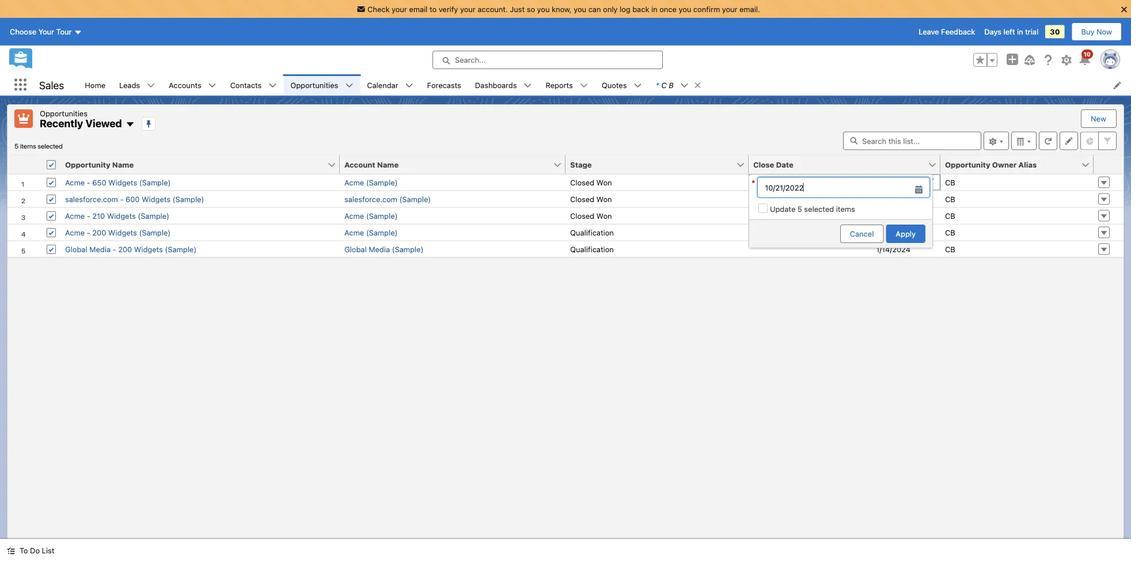 Task type: vqa. For each thing, say whether or not it's contained in the screenshot.


Task type: locate. For each thing, give the bounding box(es) containing it.
* down the close
[[752, 178, 755, 187]]

widgets down acme - 200 widgets (sample)
[[134, 245, 163, 253]]

acme - 650 widgets (sample)
[[65, 178, 171, 187]]

list
[[78, 74, 1131, 96]]

text default image for dashboards
[[524, 82, 532, 90]]

0 horizontal spatial opportunities
[[40, 109, 88, 118]]

selected
[[38, 142, 63, 150], [804, 205, 834, 213]]

name right account
[[377, 160, 399, 169]]

text default image inside dashboards list item
[[524, 82, 532, 90]]

None search field
[[843, 132, 982, 150]]

recently
[[40, 117, 83, 130]]

1 horizontal spatial opportunities
[[291, 81, 338, 89]]

0 vertical spatial won
[[597, 178, 612, 187]]

2 horizontal spatial your
[[722, 5, 738, 13]]

new button
[[1082, 110, 1116, 127]]

1 acme (sample) link from the top
[[344, 178, 398, 187]]

30
[[1050, 27, 1060, 36]]

widgets
[[108, 178, 137, 187], [142, 195, 171, 203], [107, 211, 136, 220], [108, 228, 137, 237], [134, 245, 163, 253]]

global media (sample) link
[[344, 245, 424, 253]]

(sample)
[[139, 178, 171, 187], [366, 178, 398, 187], [173, 195, 204, 203], [399, 195, 431, 203], [138, 211, 169, 220], [366, 211, 398, 220], [139, 228, 171, 237], [366, 228, 398, 237], [165, 245, 197, 253], [392, 245, 424, 253]]

2 opportunity from the left
[[945, 160, 991, 169]]

1 global from the left
[[65, 245, 87, 253]]

2 salesforce.com from the left
[[344, 195, 397, 203]]

account name element
[[340, 155, 573, 174]]

1 vertical spatial 200
[[118, 245, 132, 253]]

1 opportunity from the left
[[65, 160, 110, 169]]

opportunity left owner
[[945, 160, 991, 169]]

salesforce.com up 210
[[65, 195, 118, 203]]

account.
[[478, 5, 508, 13]]

text default image inside leads list item
[[147, 82, 155, 90]]

text default image inside contacts list item
[[269, 82, 277, 90]]

* for *
[[752, 178, 755, 187]]

global
[[65, 245, 87, 253], [344, 245, 367, 253]]

media down the salesforce.com (sample) link
[[369, 245, 390, 253]]

1 vertical spatial *
[[752, 178, 755, 187]]

acme left 210
[[65, 211, 85, 220]]

1 horizontal spatial media
[[369, 245, 390, 253]]

in right back
[[651, 5, 658, 13]]

3 acme (sample) from the top
[[344, 228, 398, 237]]

1 horizontal spatial your
[[460, 5, 476, 13]]

5 right update
[[798, 205, 802, 213]]

opportunities inside list item
[[291, 81, 338, 89]]

salesforce.com for salesforce.com - 600 widgets (sample)
[[65, 195, 118, 203]]

close date element
[[749, 155, 948, 174]]

4/16/2023
[[875, 195, 911, 203]]

your
[[38, 27, 54, 36]]

600
[[126, 195, 140, 203]]

1 horizontal spatial name
[[377, 160, 399, 169]]

name up the acme - 650 widgets (sample)
[[112, 160, 134, 169]]

0 horizontal spatial *
[[656, 81, 659, 89]]

1 vertical spatial won
[[597, 195, 612, 203]]

selected inside cell
[[804, 205, 834, 213]]

closed won for 7/18/2023
[[570, 211, 612, 220]]

acme left 650
[[65, 178, 85, 187]]

0 vertical spatial in
[[651, 5, 658, 13]]

text default image
[[269, 82, 277, 90], [345, 82, 353, 90], [405, 82, 413, 90], [634, 82, 642, 90], [7, 547, 15, 555]]

item number image
[[7, 155, 42, 174]]

acme (sample) link down the account name
[[344, 178, 398, 187]]

1 vertical spatial 5
[[798, 205, 802, 213]]

3 closed from the top
[[570, 211, 594, 220]]

group
[[974, 53, 998, 67]]

2 vertical spatial closed
[[570, 211, 594, 220]]

1 vertical spatial closed won
[[570, 195, 612, 203]]

qualification for global media (sample)
[[570, 245, 614, 253]]

* c b
[[656, 81, 674, 89]]

cell
[[42, 155, 60, 174], [749, 174, 941, 248]]

text default image inside calendar list item
[[405, 82, 413, 90]]

viewed
[[86, 117, 122, 130]]

5 up the item number image
[[14, 142, 18, 150]]

dashboards list item
[[468, 74, 539, 96]]

2 vertical spatial acme (sample)
[[344, 228, 398, 237]]

0 vertical spatial 5
[[14, 142, 18, 150]]

text default image
[[694, 81, 702, 89], [147, 82, 155, 90], [208, 82, 216, 90], [524, 82, 532, 90], [580, 82, 588, 90], [681, 82, 689, 90], [125, 120, 135, 129]]

cancel button
[[840, 225, 884, 243]]

2 you from the left
[[574, 5, 586, 13]]

0 horizontal spatial name
[[112, 160, 134, 169]]

2 vertical spatial acme (sample) link
[[344, 228, 398, 237]]

0 vertical spatial *
[[656, 81, 659, 89]]

0 vertical spatial acme (sample) link
[[344, 178, 398, 187]]

2 qualification from the top
[[570, 245, 614, 253]]

*
[[656, 81, 659, 89], [752, 178, 755, 187]]

acme (sample) up the global media (sample)
[[344, 228, 398, 237]]

0 vertical spatial qualification
[[570, 228, 614, 237]]

1 horizontal spatial global
[[344, 245, 367, 253]]

2 vertical spatial won
[[597, 211, 612, 220]]

text default image right contacts
[[269, 82, 277, 90]]

selected down recently
[[38, 142, 63, 150]]

1 vertical spatial acme (sample)
[[344, 211, 398, 220]]

1 closed from the top
[[570, 178, 594, 187]]

won for 7/18/2023
[[597, 211, 612, 220]]

1 vertical spatial closed
[[570, 195, 594, 203]]

7/18/2023
[[876, 211, 911, 220]]

global for global media (sample)
[[344, 245, 367, 253]]

search... button
[[433, 51, 663, 69]]

* for * c b
[[656, 81, 659, 89]]

acme (sample) down salesforce.com (sample)
[[344, 211, 398, 220]]

0 vertical spatial closed won
[[570, 178, 612, 187]]

1 acme (sample) from the top
[[344, 178, 398, 187]]

selected down * text box
[[804, 205, 834, 213]]

media for -
[[89, 245, 111, 253]]

closed won for 4/16/2023
[[570, 195, 612, 203]]

200 down acme - 200 widgets (sample)
[[118, 245, 132, 253]]

1 horizontal spatial items
[[836, 205, 855, 213]]

text default image inside to do list button
[[7, 547, 15, 555]]

recently viewed status
[[14, 142, 63, 150]]

you left can
[[574, 5, 586, 13]]

2 cb from the top
[[945, 195, 955, 203]]

3 cb from the top
[[945, 211, 955, 220]]

- left 210
[[87, 211, 90, 220]]

to do list button
[[0, 539, 61, 562]]

apply button
[[886, 225, 926, 243]]

widgets down acme - 210 widgets (sample) link
[[108, 228, 137, 237]]

text default image for quotes
[[634, 82, 642, 90]]

1 vertical spatial qualification
[[570, 245, 614, 253]]

text default image left calendar
[[345, 82, 353, 90]]

- for 200
[[87, 228, 90, 237]]

2 media from the left
[[369, 245, 390, 253]]

acme (sample) for acme - 200 widgets (sample)
[[344, 228, 398, 237]]

1 horizontal spatial 5
[[798, 205, 802, 213]]

text default image right quotes
[[634, 82, 642, 90]]

0 horizontal spatial media
[[89, 245, 111, 253]]

0 horizontal spatial 200
[[92, 228, 106, 237]]

1 horizontal spatial *
[[752, 178, 755, 187]]

0 horizontal spatial salesforce.com
[[65, 195, 118, 203]]

cell containing 10/21/2022
[[749, 174, 941, 248]]

acme (sample) link
[[344, 178, 398, 187], [344, 211, 398, 220], [344, 228, 398, 237]]

2 closed won from the top
[[570, 195, 612, 203]]

contacts
[[230, 81, 262, 89]]

home
[[85, 81, 105, 89]]

you right so
[[537, 5, 550, 13]]

you
[[537, 5, 550, 13], [574, 5, 586, 13], [679, 5, 691, 13]]

opportunity name
[[65, 160, 134, 169]]

1 vertical spatial selected
[[804, 205, 834, 213]]

acme - 210 widgets (sample)
[[65, 211, 169, 220]]

- left 600
[[120, 195, 124, 203]]

opportunities list item
[[284, 74, 360, 96]]

1 vertical spatial items
[[836, 205, 855, 213]]

1 media from the left
[[89, 245, 111, 253]]

items up the item number image
[[20, 142, 36, 150]]

- down acme - 210 widgets (sample) link
[[87, 228, 90, 237]]

salesforce.com down the account name
[[344, 195, 397, 203]]

widgets up acme - 200 widgets (sample)
[[107, 211, 136, 220]]

cb for 7/18/2023
[[945, 211, 955, 220]]

acme down salesforce.com (sample)
[[344, 211, 364, 220]]

accounts link
[[162, 74, 208, 96]]

acme (sample) link down salesforce.com (sample)
[[344, 211, 398, 220]]

quotes list item
[[595, 74, 649, 96]]

0 vertical spatial items
[[20, 142, 36, 150]]

list item
[[649, 74, 707, 96]]

name inside button
[[377, 160, 399, 169]]

text default image inside quotes list item
[[634, 82, 642, 90]]

1 vertical spatial acme (sample) link
[[344, 211, 398, 220]]

text default image for opportunities
[[345, 82, 353, 90]]

opportunity
[[65, 160, 110, 169], [945, 160, 991, 169]]

2 acme (sample) link from the top
[[344, 211, 398, 220]]

opportunity up 650
[[65, 160, 110, 169]]

days left in trial
[[985, 27, 1039, 36]]

acme (sample) link for acme - 650 widgets (sample)
[[344, 178, 398, 187]]

reports
[[546, 81, 573, 89]]

2 won from the top
[[597, 195, 612, 203]]

back
[[633, 5, 649, 13]]

your left the email
[[392, 5, 407, 13]]

widgets for 600
[[142, 195, 171, 203]]

opportunities image
[[14, 109, 33, 128]]

1 name from the left
[[112, 160, 134, 169]]

item number element
[[7, 155, 42, 174]]

opportunity for opportunity owner alias
[[945, 160, 991, 169]]

your left the "email."
[[722, 5, 738, 13]]

1 qualification from the top
[[570, 228, 614, 237]]

opportunities
[[291, 81, 338, 89], [40, 109, 88, 118]]

text default image inside reports list item
[[580, 82, 588, 90]]

200 down 210
[[92, 228, 106, 237]]

you right once
[[679, 5, 691, 13]]

text default image for contacts
[[269, 82, 277, 90]]

12/10/2023
[[872, 228, 911, 237]]

0 horizontal spatial items
[[20, 142, 36, 150]]

only
[[603, 5, 618, 13]]

* inside recently viewed grid
[[752, 178, 755, 187]]

widgets up 600
[[108, 178, 137, 187]]

1 horizontal spatial cell
[[749, 174, 941, 248]]

acme (sample) link for acme - 210 widgets (sample)
[[344, 211, 398, 220]]

0 horizontal spatial you
[[537, 5, 550, 13]]

now
[[1097, 27, 1112, 36]]

email.
[[740, 5, 760, 13]]

to
[[430, 5, 437, 13]]

acme - 200 widgets (sample) link
[[65, 228, 171, 237]]

1 vertical spatial in
[[1017, 27, 1023, 36]]

leave
[[919, 27, 939, 36]]

text default image right calendar
[[405, 82, 413, 90]]

stage button
[[566, 155, 736, 174]]

text default image for leads
[[147, 82, 155, 90]]

name inside button
[[112, 160, 134, 169]]

1 horizontal spatial opportunity
[[945, 160, 991, 169]]

1 horizontal spatial salesforce.com
[[344, 195, 397, 203]]

0 horizontal spatial opportunity
[[65, 160, 110, 169]]

1 horizontal spatial selected
[[804, 205, 834, 213]]

opportunity inside button
[[945, 160, 991, 169]]

2 name from the left
[[377, 160, 399, 169]]

0 vertical spatial selected
[[38, 142, 63, 150]]

0 horizontal spatial cell
[[42, 155, 60, 174]]

your right verify
[[460, 5, 476, 13]]

qualification
[[570, 228, 614, 237], [570, 245, 614, 253]]

items down * text box
[[836, 205, 855, 213]]

in
[[651, 5, 658, 13], [1017, 27, 1023, 36]]

2 vertical spatial closed won
[[570, 211, 612, 220]]

1 salesforce.com from the left
[[65, 195, 118, 203]]

2 global from the left
[[344, 245, 367, 253]]

in right 'left'
[[1017, 27, 1023, 36]]

0 vertical spatial 200
[[92, 228, 106, 237]]

stage element
[[566, 155, 756, 174]]

0 vertical spatial opportunities
[[291, 81, 338, 89]]

close date
[[753, 160, 794, 169]]

list containing home
[[78, 74, 1131, 96]]

3 closed won from the top
[[570, 211, 612, 220]]

5 cb from the top
[[945, 245, 955, 253]]

1 vertical spatial opportunities
[[40, 109, 88, 118]]

0 vertical spatial closed
[[570, 178, 594, 187]]

-
[[87, 178, 90, 187], [120, 195, 124, 203], [87, 211, 90, 220], [87, 228, 90, 237], [113, 245, 116, 253]]

2 horizontal spatial you
[[679, 5, 691, 13]]

200
[[92, 228, 106, 237], [118, 245, 132, 253]]

opportunity name element
[[60, 155, 347, 174]]

to
[[20, 546, 28, 555]]

list
[[42, 546, 54, 555]]

acme - 200 widgets (sample)
[[65, 228, 171, 237]]

2 acme (sample) from the top
[[344, 211, 398, 220]]

salesforce.com for salesforce.com (sample)
[[344, 195, 397, 203]]

can
[[589, 5, 601, 13]]

left
[[1004, 27, 1015, 36]]

text default image inside opportunities list item
[[345, 82, 353, 90]]

5
[[14, 142, 18, 150], [798, 205, 802, 213]]

- left 650
[[87, 178, 90, 187]]

quotes link
[[595, 74, 634, 96]]

0 horizontal spatial selected
[[38, 142, 63, 150]]

widgets right 600
[[142, 195, 171, 203]]

text default image left to
[[7, 547, 15, 555]]

text default image inside accounts list item
[[208, 82, 216, 90]]

recently viewed grid
[[7, 155, 1124, 258]]

your
[[392, 5, 407, 13], [460, 5, 476, 13], [722, 5, 738, 13]]

know,
[[552, 5, 572, 13]]

salesforce.com - 600 widgets (sample)
[[65, 195, 204, 203]]

acme - 210 widgets (sample) link
[[65, 211, 169, 220]]

leads link
[[112, 74, 147, 96]]

owner
[[992, 160, 1017, 169]]

media
[[89, 245, 111, 253], [369, 245, 390, 253]]

salesforce.com (sample) link
[[344, 195, 431, 203]]

0 vertical spatial acme (sample)
[[344, 178, 398, 187]]

1 your from the left
[[392, 5, 407, 13]]

1 horizontal spatial you
[[574, 5, 586, 13]]

- down acme - 200 widgets (sample)
[[113, 245, 116, 253]]

acme (sample) link up the global media (sample)
[[344, 228, 398, 237]]

media for (sample)
[[369, 245, 390, 253]]

3 won from the top
[[597, 211, 612, 220]]

* left c
[[656, 81, 659, 89]]

name
[[112, 160, 134, 169], [377, 160, 399, 169]]

media down the "acme - 200 widgets (sample)" link
[[89, 245, 111, 253]]

2 closed from the top
[[570, 195, 594, 203]]

feedback
[[941, 27, 975, 36]]

acme (sample) down the account name
[[344, 178, 398, 187]]

4 cb from the top
[[945, 228, 955, 237]]

contacts list item
[[223, 74, 284, 96]]

2 your from the left
[[460, 5, 476, 13]]

recently viewed
[[40, 117, 122, 130]]

0 horizontal spatial your
[[392, 5, 407, 13]]

opportunity inside button
[[65, 160, 110, 169]]

selected for items
[[38, 142, 63, 150]]

3 acme (sample) link from the top
[[344, 228, 398, 237]]

1 horizontal spatial in
[[1017, 27, 1023, 36]]

reports list item
[[539, 74, 595, 96]]

text default image for *
[[681, 82, 689, 90]]

cb for 4/16/2023
[[945, 195, 955, 203]]

acme (sample)
[[344, 178, 398, 187], [344, 211, 398, 220], [344, 228, 398, 237]]

0 horizontal spatial global
[[65, 245, 87, 253]]



Task type: describe. For each thing, give the bounding box(es) containing it.
leads list item
[[112, 74, 162, 96]]

name for opportunity name
[[112, 160, 134, 169]]

5 items selected
[[14, 142, 63, 150]]

widgets for 210
[[107, 211, 136, 220]]

dashboards
[[475, 81, 517, 89]]

closed for 7/18/2023
[[570, 211, 594, 220]]

opportunity name button
[[60, 155, 327, 174]]

days
[[985, 27, 1002, 36]]

selected for 5
[[804, 205, 834, 213]]

choose your tour
[[10, 27, 72, 36]]

widgets for 650
[[108, 178, 137, 187]]

10
[[1084, 51, 1091, 57]]

won for 4/16/2023
[[597, 195, 612, 203]]

650
[[92, 178, 106, 187]]

check
[[368, 5, 390, 13]]

cb for 12/10/2023
[[945, 228, 955, 237]]

global media - 200 widgets (sample) link
[[65, 245, 197, 253]]

b
[[669, 81, 674, 89]]

tour
[[56, 27, 72, 36]]

verify
[[439, 5, 458, 13]]

5 inside cell
[[798, 205, 802, 213]]

opportunity owner alias element
[[941, 155, 1101, 174]]

reports link
[[539, 74, 580, 96]]

widgets for 200
[[108, 228, 137, 237]]

search...
[[455, 56, 486, 64]]

acme (sample) link for acme - 200 widgets (sample)
[[344, 228, 398, 237]]

accounts list item
[[162, 74, 223, 96]]

leave feedback link
[[919, 27, 975, 36]]

opportunities link
[[284, 74, 345, 96]]

cb for 1/14/2024
[[945, 245, 955, 253]]

apply
[[896, 230, 916, 238]]

acme (sample) for acme - 650 widgets (sample)
[[344, 178, 398, 187]]

items inside cell
[[836, 205, 855, 213]]

10 button
[[1078, 50, 1093, 67]]

global media (sample)
[[344, 245, 424, 253]]

c
[[662, 81, 667, 89]]

buy now
[[1082, 27, 1112, 36]]

calendar link
[[360, 74, 405, 96]]

stage
[[570, 160, 592, 169]]

buy
[[1082, 27, 1095, 36]]

once
[[660, 5, 677, 13]]

update 5 selected items
[[770, 205, 855, 213]]

account name
[[344, 160, 399, 169]]

3 your from the left
[[722, 5, 738, 13]]

3 you from the left
[[679, 5, 691, 13]]

action element
[[1094, 155, 1124, 174]]

global for global media - 200 widgets (sample)
[[65, 245, 87, 253]]

date
[[776, 160, 794, 169]]

recently viewed|opportunities|list view element
[[7, 104, 1124, 539]]

list item containing *
[[649, 74, 707, 96]]

do
[[30, 546, 40, 555]]

acme (sample) for acme - 210 widgets (sample)
[[344, 211, 398, 220]]

acme - 650 widgets (sample) link
[[65, 178, 171, 187]]

update
[[770, 205, 796, 213]]

leave feedback
[[919, 27, 975, 36]]

acme down acme - 210 widgets (sample)
[[65, 228, 85, 237]]

buy now button
[[1072, 23, 1122, 41]]

action image
[[1094, 155, 1124, 174]]

accounts
[[169, 81, 201, 89]]

choose
[[10, 27, 36, 36]]

10/21/2022
[[872, 177, 911, 186]]

salesforce.com (sample)
[[344, 195, 431, 203]]

opportunity owner alias button
[[941, 155, 1081, 174]]

close date button
[[749, 155, 928, 174]]

leads
[[119, 81, 140, 89]]

0 horizontal spatial 5
[[14, 142, 18, 150]]

choose your tour button
[[9, 23, 83, 41]]

trial
[[1025, 27, 1039, 36]]

1/14/2024
[[876, 245, 911, 253]]

- for 600
[[120, 195, 124, 203]]

name for account name
[[377, 160, 399, 169]]

210
[[92, 211, 105, 220]]

check your email to verify your account. just so you know, you can only log back in once you confirm your email.
[[368, 5, 760, 13]]

* text field
[[758, 177, 930, 198]]

just
[[510, 5, 525, 13]]

account name button
[[340, 155, 553, 174]]

text default image for accounts
[[208, 82, 216, 90]]

quotes
[[602, 81, 627, 89]]

acme up the global media (sample)
[[344, 228, 364, 237]]

0 horizontal spatial in
[[651, 5, 658, 13]]

opportunity owner alias
[[945, 160, 1037, 169]]

Search Recently Viewed list view. search field
[[843, 132, 982, 150]]

to do list
[[20, 546, 54, 555]]

closed for 4/16/2023
[[570, 195, 594, 203]]

1 won from the top
[[597, 178, 612, 187]]

home link
[[78, 74, 112, 96]]

calendar list item
[[360, 74, 420, 96]]

- for 210
[[87, 211, 90, 220]]

text default image for reports
[[580, 82, 588, 90]]

acme down account
[[344, 178, 364, 187]]

global media - 200 widgets (sample)
[[65, 245, 197, 253]]

new
[[1091, 114, 1107, 123]]

1 closed won from the top
[[570, 178, 612, 187]]

dashboards link
[[468, 74, 524, 96]]

1 cb from the top
[[945, 178, 955, 187]]

calendar
[[367, 81, 398, 89]]

alias
[[1019, 160, 1037, 169]]

1 you from the left
[[537, 5, 550, 13]]

opportunity for opportunity name
[[65, 160, 110, 169]]

confirm
[[693, 5, 720, 13]]

account
[[344, 160, 375, 169]]

text default image for calendar
[[405, 82, 413, 90]]

Update 5 selected items checkbox
[[759, 204, 768, 213]]

qualification for acme (sample)
[[570, 228, 614, 237]]

cancel
[[850, 230, 874, 238]]

log
[[620, 5, 631, 13]]

so
[[527, 5, 535, 13]]

close
[[753, 160, 774, 169]]

contacts link
[[223, 74, 269, 96]]

1 horizontal spatial 200
[[118, 245, 132, 253]]

forecasts link
[[420, 74, 468, 96]]

salesforce.com - 600 widgets (sample) link
[[65, 195, 204, 203]]

- for 650
[[87, 178, 90, 187]]



